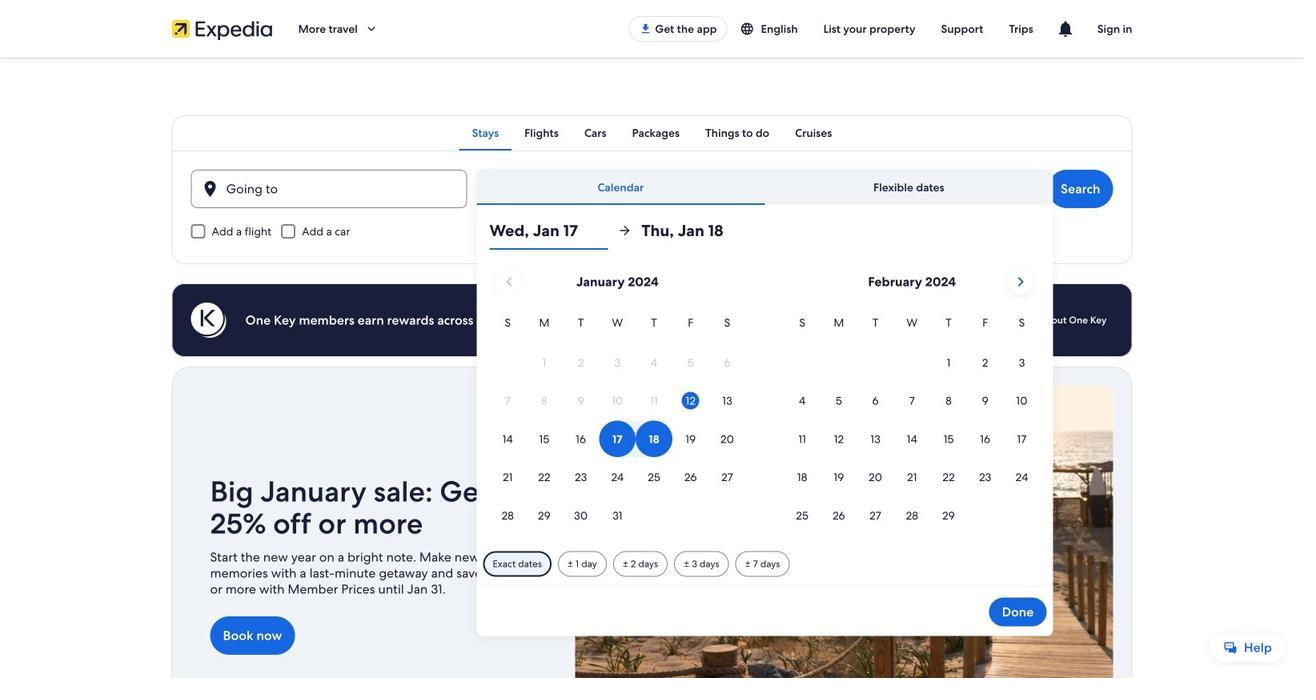 Task type: describe. For each thing, give the bounding box(es) containing it.
today element
[[682, 392, 700, 410]]

previous month image
[[500, 272, 519, 292]]

january 2024 element
[[490, 314, 746, 536]]

february 2024 element
[[784, 314, 1041, 536]]

directional image
[[618, 223, 632, 238]]

communication center icon image
[[1056, 19, 1075, 38]]



Task type: locate. For each thing, give the bounding box(es) containing it.
expedia logo image
[[172, 18, 273, 40]]

more travel image
[[364, 22, 379, 36]]

0 vertical spatial tab list
[[172, 115, 1133, 151]]

1 vertical spatial tab list
[[477, 170, 1053, 205]]

next month image
[[1011, 272, 1031, 292]]

tab list
[[172, 115, 1133, 151], [477, 170, 1053, 205]]

application
[[490, 263, 1041, 536]]

small image
[[740, 22, 761, 36]]

download the app button image
[[639, 22, 652, 35]]

main content
[[0, 58, 1305, 678]]



Task type: vqa. For each thing, say whether or not it's contained in the screenshot.
Download the app button icon
yes



